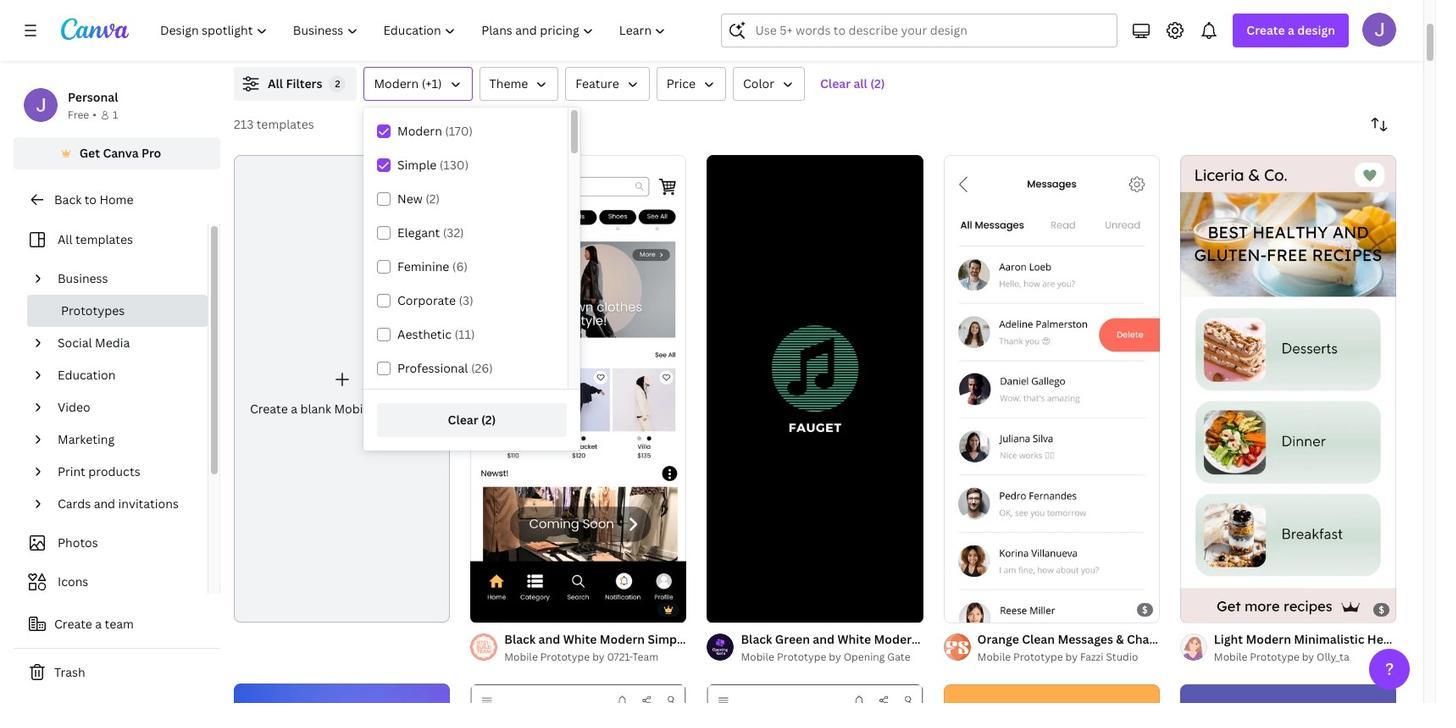 Task type: describe. For each thing, give the bounding box(es) containing it.
filters
[[286, 75, 322, 92]]

orange clean messages & chat mobile prototype mobile prototype by fazzi studio
[[978, 631, 1258, 664]]

simple lined white map page wireframe mobile ui prototype image
[[471, 685, 687, 703]]

marketing
[[58, 431, 115, 447]]

trash
[[54, 664, 85, 681]]

a for design
[[1288, 22, 1295, 38]]

mobile prototype by opening gate link
[[741, 649, 923, 666]]

1 for mobile prototype by fazzi studio
[[956, 602, 961, 615]]

create a blank mobile prototype element
[[234, 155, 450, 623]]

elegant (32)
[[397, 225, 464, 241]]

modern (+1)
[[374, 75, 442, 92]]

color button
[[733, 67, 805, 101]]

(3)
[[459, 292, 473, 308]]

professional (26)
[[397, 360, 493, 376]]

marketing link
[[51, 424, 197, 456]]

theme
[[489, 75, 528, 92]]

aesthetic
[[397, 326, 452, 342]]

corporate (3)
[[397, 292, 473, 308]]

(2) for new (2)
[[426, 191, 440, 207]]

clear for clear all (2)
[[820, 75, 851, 92]]

mobile right chat
[[1157, 631, 1197, 647]]

by for mobile prototype by olly_ta
[[1302, 650, 1315, 664]]

of for mobile prototype by olly_ta
[[1199, 602, 1209, 615]]

(130)
[[440, 157, 469, 173]]

free •
[[68, 108, 97, 122]]

orange clean messages & chat mobile prototype link
[[978, 630, 1258, 649]]

mobile prototype by 0721-team link
[[504, 649, 687, 666]]

all
[[854, 75, 868, 92]]

print products link
[[51, 456, 197, 488]]

by inside orange clean messages & chat mobile prototype mobile prototype by fazzi studio
[[1066, 650, 1078, 664]]

prototypes
[[61, 303, 125, 319]]

mobile prototype by olly_ta link
[[1214, 649, 1397, 666]]

home
[[99, 192, 133, 208]]

mobile down orange
[[978, 650, 1011, 664]]

icons
[[58, 574, 88, 590]]

1 of 3 for mobile prototype by olly_ta
[[1192, 602, 1217, 615]]

professional
[[397, 360, 468, 376]]

1 for mobile prototype by olly_ta
[[1192, 602, 1197, 615]]

2 filter options selected element
[[329, 75, 346, 92]]

clean
[[1022, 631, 1055, 647]]

clear all (2)
[[820, 75, 885, 92]]

mobile prototype by opening gate
[[741, 650, 911, 664]]

3 for mobile prototype by fazzi studio
[[974, 602, 980, 615]]

team
[[105, 616, 134, 632]]

0721-
[[607, 650, 633, 664]]

all for all filters
[[268, 75, 283, 92]]

create a team
[[54, 616, 134, 632]]

fazzi
[[1080, 650, 1104, 664]]

(11)
[[455, 326, 475, 342]]

corporate
[[397, 292, 456, 308]]

opening
[[844, 650, 885, 664]]

mobile prototype templates image
[[1035, 0, 1397, 47]]

mobile prototype by 0721-team
[[504, 650, 659, 664]]

gate
[[888, 650, 911, 664]]

1 of 3 link for mobile prototype by olly_ta
[[1180, 155, 1397, 623]]

clear (2)
[[448, 412, 496, 428]]

$ for mobile prototype by fazzi studio
[[1142, 603, 1148, 616]]

cards
[[58, 496, 91, 512]]

to
[[84, 192, 97, 208]]

(2) for clear (2)
[[481, 412, 496, 428]]

gradient purple music player mobile modern prototype image
[[234, 684, 450, 703]]

chat
[[1127, 631, 1154, 647]]

design
[[1298, 22, 1336, 38]]

social media link
[[51, 327, 197, 359]]

get canva pro button
[[14, 137, 220, 169]]

feminine
[[397, 258, 450, 275]]

messages
[[1058, 631, 1114, 647]]

mobile prototype by fazzi studio link
[[978, 649, 1160, 666]]

back to home
[[54, 192, 133, 208]]

free
[[68, 108, 89, 122]]

elegant
[[397, 225, 440, 241]]

mobile inside mobile prototype by opening gate link
[[741, 650, 775, 664]]

templates for 213 templates
[[257, 116, 314, 132]]

prototype down clean
[[1014, 650, 1063, 664]]

0 horizontal spatial 1
[[113, 108, 118, 122]]

video link
[[51, 392, 197, 424]]

blank
[[300, 401, 331, 417]]

orange
[[978, 631, 1019, 647]]

new
[[397, 191, 423, 207]]

photos link
[[24, 527, 197, 559]]

simple (130)
[[397, 157, 469, 173]]

pro
[[142, 145, 161, 161]]

(26)
[[471, 360, 493, 376]]

of for mobile prototype by fazzi studio
[[963, 602, 972, 615]]

light modern minimalistic healthy food recipes mobile ui prototype image
[[1180, 155, 1397, 623]]

video
[[58, 399, 90, 415]]

all filters
[[268, 75, 322, 92]]

price button
[[657, 67, 726, 101]]



Task type: vqa. For each thing, say whether or not it's contained in the screenshot.
does
no



Task type: locate. For each thing, give the bounding box(es) containing it.
modern for modern (170)
[[397, 123, 442, 139]]

1 horizontal spatial create
[[250, 401, 288, 417]]

media
[[95, 335, 130, 351]]

modern
[[374, 75, 419, 92], [397, 123, 442, 139]]

business link
[[51, 263, 197, 295]]

personal
[[68, 89, 118, 105]]

1 vertical spatial a
[[291, 401, 297, 417]]

a left blank at left
[[291, 401, 297, 417]]

$ for mobile prototype by olly_ta
[[1379, 603, 1385, 616]]

clear all (2) button
[[812, 67, 894, 101]]

1 vertical spatial create
[[250, 401, 288, 417]]

1 1 of 3 from the left
[[956, 602, 980, 615]]

1 horizontal spatial 3
[[1211, 602, 1217, 615]]

invitations
[[118, 496, 179, 512]]

black green and white modern music login page wireframe mobile prototype image
[[707, 155, 923, 623]]

1 vertical spatial clear
[[448, 412, 478, 428]]

get canva pro
[[79, 145, 161, 161]]

products
[[88, 464, 140, 480]]

2 vertical spatial a
[[95, 616, 102, 632]]

back to home link
[[14, 183, 220, 217]]

templates inside all templates link
[[75, 231, 133, 247]]

clear left all
[[820, 75, 851, 92]]

1 horizontal spatial 1 of 3 link
[[1180, 155, 1397, 623]]

prototype down professional
[[376, 401, 434, 417]]

2
[[335, 77, 340, 90]]

orange simple food delivery clean mobile prototype image
[[944, 685, 1160, 703]]

prototype up simple lined white blog landing page wireframe mobile ui prototype image
[[777, 650, 827, 664]]

0 vertical spatial templates
[[257, 116, 314, 132]]

clear for clear (2)
[[448, 412, 478, 428]]

1 of 3 link for mobile prototype by fazzi studio
[[944, 155, 1160, 623]]

by left the opening
[[829, 650, 841, 664]]

(2) right new
[[426, 191, 440, 207]]

create for create a team
[[54, 616, 92, 632]]

(2)
[[871, 75, 885, 92], [426, 191, 440, 207], [481, 412, 496, 428]]

0 vertical spatial clear
[[820, 75, 851, 92]]

&
[[1116, 631, 1124, 647]]

mobile right blank at left
[[334, 401, 373, 417]]

(2) down (26)
[[481, 412, 496, 428]]

1 horizontal spatial (2)
[[481, 412, 496, 428]]

modern (170)
[[397, 123, 473, 139]]

feature button
[[566, 67, 650, 101]]

None search field
[[722, 14, 1118, 47]]

all for all templates
[[58, 231, 72, 247]]

2 1 of 3 from the left
[[1192, 602, 1217, 615]]

213
[[234, 116, 254, 132]]

0 horizontal spatial 3
[[974, 602, 980, 615]]

print
[[58, 464, 85, 480]]

a inside dropdown button
[[1288, 22, 1295, 38]]

1 horizontal spatial 1 of 3
[[1192, 602, 1217, 615]]

1 horizontal spatial of
[[1199, 602, 1209, 615]]

1 vertical spatial modern
[[397, 123, 442, 139]]

1 horizontal spatial $
[[1379, 603, 1385, 616]]

3 up orange
[[974, 602, 980, 615]]

1 $ from the left
[[1142, 603, 1148, 616]]

0 horizontal spatial a
[[95, 616, 102, 632]]

(6)
[[452, 258, 468, 275]]

4 by from the left
[[1302, 650, 1315, 664]]

mobile inside mobile prototype by 0721-team 'link'
[[504, 650, 538, 664]]

2 vertical spatial create
[[54, 616, 92, 632]]

2 vertical spatial (2)
[[481, 412, 496, 428]]

create inside dropdown button
[[1247, 22, 1285, 38]]

by left olly_ta
[[1302, 650, 1315, 664]]

get
[[79, 145, 100, 161]]

0 horizontal spatial (2)
[[426, 191, 440, 207]]

all templates link
[[24, 224, 197, 256]]

create left blank at left
[[250, 401, 288, 417]]

0 vertical spatial create
[[1247, 22, 1285, 38]]

3
[[974, 602, 980, 615], [1211, 602, 1217, 615]]

top level navigation element
[[149, 14, 681, 47]]

1 by from the left
[[592, 650, 605, 664]]

2 $ from the left
[[1379, 603, 1385, 616]]

by
[[592, 650, 605, 664], [829, 650, 841, 664], [1066, 650, 1078, 664], [1302, 650, 1315, 664]]

prototype up white and blue modern minimalist hotel booking mobile prototype image
[[1250, 650, 1300, 664]]

(2) right all
[[871, 75, 885, 92]]

all down back
[[58, 231, 72, 247]]

0 vertical spatial modern
[[374, 75, 419, 92]]

1 vertical spatial templates
[[75, 231, 133, 247]]

create a blank mobile prototype
[[250, 401, 434, 417]]

modern (+1) button
[[364, 67, 473, 101]]

white and blue modern minimalist hotel booking mobile prototype image
[[1180, 685, 1397, 703]]

new (2)
[[397, 191, 440, 207]]

1 of 3 for mobile prototype by fazzi studio
[[956, 602, 980, 615]]

print products
[[58, 464, 140, 480]]

trash link
[[14, 656, 220, 690]]

3 up mobile prototype by olly_ta
[[1211, 602, 1217, 615]]

clear (2) button
[[377, 403, 567, 437]]

cards and invitations link
[[51, 488, 197, 520]]

all templates
[[58, 231, 133, 247]]

feminine (6)
[[397, 258, 468, 275]]

mobile up white and blue modern minimalist hotel booking mobile prototype image
[[1214, 650, 1248, 664]]

2 3 from the left
[[1211, 602, 1217, 615]]

(32)
[[443, 225, 464, 241]]

mobile prototype by olly_ta
[[1214, 650, 1350, 664]]

2 by from the left
[[829, 650, 841, 664]]

modern inside 'button'
[[374, 75, 419, 92]]

1 3 from the left
[[974, 602, 980, 615]]

0 horizontal spatial clear
[[448, 412, 478, 428]]

color
[[743, 75, 775, 92]]

by for mobile prototype by opening gate
[[829, 650, 841, 664]]

1 horizontal spatial templates
[[257, 116, 314, 132]]

create a design
[[1247, 22, 1336, 38]]

jacob simon image
[[1363, 13, 1397, 47]]

(+1)
[[422, 75, 442, 92]]

studio
[[1106, 650, 1138, 664]]

a
[[1288, 22, 1295, 38], [291, 401, 297, 417], [95, 616, 102, 632]]

education link
[[51, 359, 197, 392]]

templates right 213
[[257, 116, 314, 132]]

Sort by button
[[1363, 108, 1397, 142]]

create for create a blank mobile prototype
[[250, 401, 288, 417]]

business
[[58, 270, 108, 286]]

2 horizontal spatial 1
[[1192, 602, 1197, 615]]

templates down back to home
[[75, 231, 133, 247]]

photos
[[58, 535, 98, 551]]

a left team
[[95, 616, 102, 632]]

orange clean messages & chat mobile prototype image
[[944, 155, 1160, 623]]

0 horizontal spatial 1 of 3
[[956, 602, 980, 615]]

all left filters
[[268, 75, 283, 92]]

social media
[[58, 335, 130, 351]]

and
[[94, 496, 115, 512]]

mobile inside mobile prototype by olly_ta link
[[1214, 650, 1248, 664]]

create a design button
[[1233, 14, 1349, 47]]

0 vertical spatial all
[[268, 75, 283, 92]]

0 vertical spatial a
[[1288, 22, 1295, 38]]

modern up "simple"
[[397, 123, 442, 139]]

create inside button
[[54, 616, 92, 632]]

1 horizontal spatial all
[[268, 75, 283, 92]]

of
[[963, 602, 972, 615], [1199, 602, 1209, 615]]

templates for all templates
[[75, 231, 133, 247]]

clear
[[820, 75, 851, 92], [448, 412, 478, 428]]

2 horizontal spatial (2)
[[871, 75, 885, 92]]

prototype up mobile prototype by olly_ta
[[1200, 631, 1258, 647]]

simple
[[397, 157, 437, 173]]

1 vertical spatial (2)
[[426, 191, 440, 207]]

0 vertical spatial (2)
[[871, 75, 885, 92]]

1 horizontal spatial a
[[291, 401, 297, 417]]

0 horizontal spatial $
[[1142, 603, 1148, 616]]

2 horizontal spatial a
[[1288, 22, 1295, 38]]

2 horizontal spatial create
[[1247, 22, 1285, 38]]

•
[[93, 108, 97, 122]]

social
[[58, 335, 92, 351]]

clear down "professional (26)" at the left bottom of page
[[448, 412, 478, 428]]

black and white modern simple fashion product mobile prototype image
[[471, 155, 687, 623]]

create
[[1247, 22, 1285, 38], [250, 401, 288, 417], [54, 616, 92, 632]]

a for blank
[[291, 401, 297, 417]]

prototype up simple lined white map page wireframe mobile ui prototype image
[[540, 650, 590, 664]]

modern left (+1)
[[374, 75, 419, 92]]

a for team
[[95, 616, 102, 632]]

0 horizontal spatial 1 of 3 link
[[944, 155, 1160, 623]]

(170)
[[445, 123, 473, 139]]

prototype inside 'link'
[[540, 650, 590, 664]]

by inside 'link'
[[592, 650, 605, 664]]

mobile up simple lined white blog landing page wireframe mobile ui prototype image
[[741, 650, 775, 664]]

0 horizontal spatial of
[[963, 602, 972, 615]]

feature
[[576, 75, 619, 92]]

1 1 of 3 link from the left
[[944, 155, 1160, 623]]

back
[[54, 192, 82, 208]]

aesthetic (11)
[[397, 326, 475, 342]]

2 of from the left
[[1199, 602, 1209, 615]]

by left fazzi
[[1066, 650, 1078, 664]]

create a blank mobile prototype link
[[234, 155, 450, 623]]

1 of from the left
[[963, 602, 972, 615]]

1 horizontal spatial 1
[[956, 602, 961, 615]]

cards and invitations
[[58, 496, 179, 512]]

simple lined white blog landing page wireframe mobile ui prototype image
[[707, 685, 923, 703]]

0 horizontal spatial all
[[58, 231, 72, 247]]

1 of 3
[[956, 602, 980, 615], [1192, 602, 1217, 615]]

mobile up simple lined white map page wireframe mobile ui prototype image
[[504, 650, 538, 664]]

theme button
[[479, 67, 559, 101]]

1 horizontal spatial clear
[[820, 75, 851, 92]]

mobile
[[334, 401, 373, 417], [1157, 631, 1197, 647], [504, 650, 538, 664], [741, 650, 775, 664], [978, 650, 1011, 664], [1214, 650, 1248, 664]]

0 horizontal spatial templates
[[75, 231, 133, 247]]

create left design
[[1247, 22, 1285, 38]]

Search search field
[[755, 14, 1107, 47]]

price
[[667, 75, 696, 92]]

modern for modern (+1)
[[374, 75, 419, 92]]

a inside button
[[95, 616, 102, 632]]

3 for mobile prototype by olly_ta
[[1211, 602, 1217, 615]]

icons link
[[24, 566, 197, 598]]

mobile inside 'create a blank mobile prototype' element
[[334, 401, 373, 417]]

a left design
[[1288, 22, 1295, 38]]

1 vertical spatial all
[[58, 231, 72, 247]]

3 by from the left
[[1066, 650, 1078, 664]]

all
[[268, 75, 283, 92], [58, 231, 72, 247]]

0 horizontal spatial create
[[54, 616, 92, 632]]

create a team button
[[14, 608, 220, 642]]

213 templates
[[234, 116, 314, 132]]

create down icons
[[54, 616, 92, 632]]

by for mobile prototype by 0721-team
[[592, 650, 605, 664]]

by left 0721-
[[592, 650, 605, 664]]

create for create a design
[[1247, 22, 1285, 38]]

2 1 of 3 link from the left
[[1180, 155, 1397, 623]]



